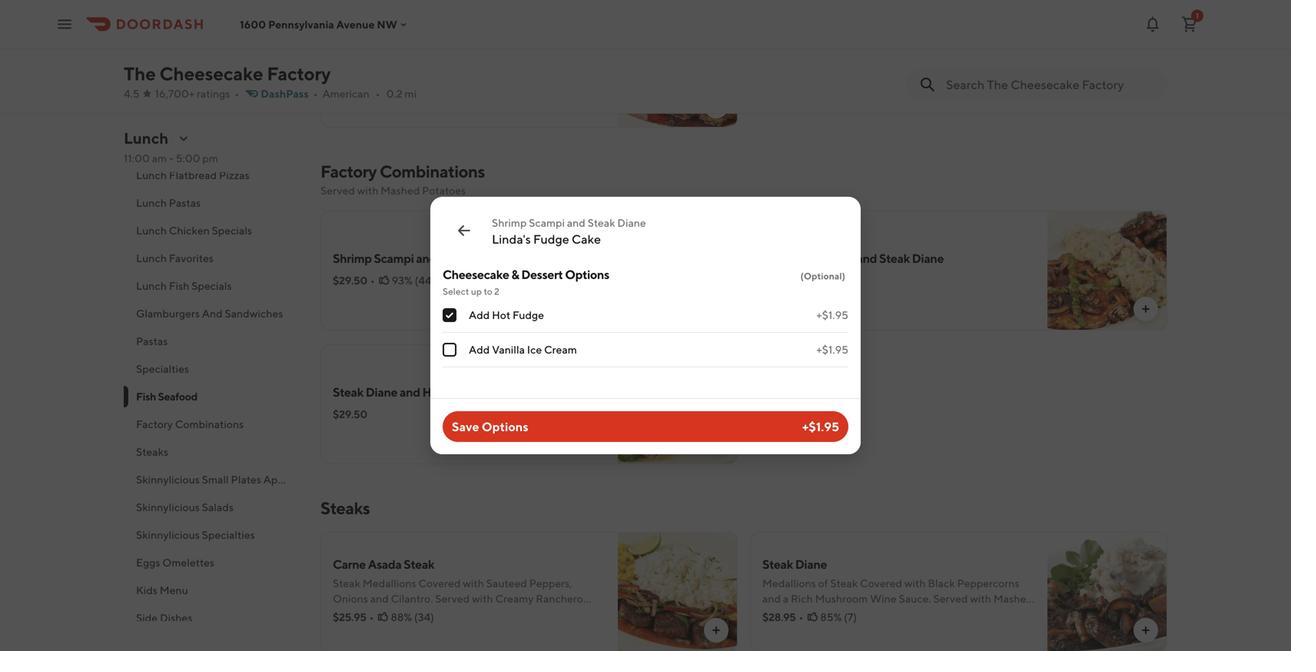Task type: locate. For each thing, give the bounding box(es) containing it.
0 vertical spatial fish
[[169, 279, 189, 292]]

eggs omelettes button
[[124, 549, 302, 576]]

specials down lunch pastas button
[[212, 224, 252, 237]]

1 horizontal spatial onions
[[865, 608, 900, 620]]

steaks down factory combinations at the left
[[136, 445, 168, 458]]

0 vertical spatial scampi
[[529, 216, 565, 229]]

0 vertical spatial fudge
[[533, 232, 569, 246]]

and up the fresh
[[370, 592, 389, 605]]

1 covered from the left
[[418, 577, 461, 590]]

grilled
[[829, 608, 862, 620]]

1 vertical spatial specialties
[[202, 528, 255, 541]]

1 horizontal spatial fish
[[169, 279, 189, 292]]

3 skinnylicious from the top
[[136, 528, 200, 541]]

shrimp inside the "shrimp scampi and steak diane linda's fudge cake"
[[492, 216, 527, 229]]

0 vertical spatial shrimp
[[492, 216, 527, 229]]

specialties up fish seafood
[[136, 362, 189, 375]]

skinnylicious
[[136, 473, 200, 486], [136, 501, 200, 513], [136, 528, 200, 541]]

1 vertical spatial shrimp
[[333, 251, 372, 266]]

88% (34)
[[391, 611, 434, 623]]

• for american • 0.2 mi
[[376, 87, 380, 100]]

0 vertical spatial $29.50
[[333, 274, 367, 287]]

skinnylicious inside skinnylicious specialties button
[[136, 528, 200, 541]]

• for dashpass •
[[313, 87, 318, 100]]

combinations up back icon
[[380, 161, 485, 181]]

$25.95
[[333, 611, 366, 623]]

skinnylicious specialties button
[[124, 521, 302, 549]]

$28.95 •
[[762, 611, 803, 623]]

16,700+
[[155, 87, 195, 100]]

0 horizontal spatial fish
[[136, 390, 156, 403]]

0 horizontal spatial served
[[321, 184, 355, 197]]

1 vertical spatial add item to cart image
[[710, 437, 722, 449]]

scampi
[[529, 216, 565, 229], [374, 251, 414, 266]]

specials inside button
[[212, 224, 252, 237]]

flatbread
[[169, 169, 217, 181]]

1 vertical spatial skinnylicious
[[136, 501, 200, 513]]

fish
[[169, 279, 189, 292], [136, 390, 156, 403]]

• left 93%
[[370, 274, 375, 287]]

cheesecake up up
[[443, 267, 509, 282]]

add item to cart image
[[710, 100, 722, 112], [710, 437, 722, 449]]

2 add item to cart image from the top
[[710, 437, 722, 449]]

2 vertical spatial skinnylicious
[[136, 528, 200, 541]]

1 vertical spatial combinations
[[175, 418, 244, 430]]

2 covered from the left
[[860, 577, 902, 590]]

None checkbox
[[443, 308, 457, 322]]

onions up sauce,
[[333, 592, 368, 605]]

2 horizontal spatial served
[[933, 592, 968, 605]]

1 horizontal spatial specialties
[[202, 528, 255, 541]]

skinnylicious inside skinnylicious salads button
[[136, 501, 200, 513]]

1 vertical spatial fudge
[[513, 309, 544, 321]]

pastas down glamburgers
[[136, 335, 168, 347]]

• right $25.95
[[369, 611, 374, 623]]

0 horizontal spatial chicken
[[169, 224, 210, 237]]

combinations
[[380, 161, 485, 181], [175, 418, 244, 430]]

factory for factory combinations served with mashed potatoes
[[321, 161, 377, 181]]

1 skinnylicious from the top
[[136, 473, 200, 486]]

cilantro.
[[391, 592, 433, 605]]

back image
[[455, 221, 473, 240]]

pastas button
[[124, 327, 302, 355]]

dialog
[[430, 197, 861, 454]]

16,700+ ratings •
[[155, 87, 239, 100]]

cake
[[572, 232, 601, 246]]

medallions inside steak diane medallions of steak covered with black peppercorns and a rich mushroom wine sauce. served with mashed potatoes and grilled onions
[[762, 577, 816, 590]]

1 horizontal spatial options
[[565, 267, 609, 282]]

and
[[567, 216, 586, 229], [416, 251, 437, 266], [857, 251, 877, 266], [400, 385, 420, 399], [370, 592, 389, 605], [762, 592, 781, 605], [424, 608, 442, 620], [808, 608, 827, 620]]

potatoes down a
[[762, 608, 806, 620]]

to
[[484, 286, 492, 297]]

$29.50 for $29.50
[[333, 408, 367, 420]]

fudge right 'hot'
[[513, 309, 544, 321]]

2 skinnylicious from the top
[[136, 501, 200, 513]]

diane for chicken madeira and steak diane
[[912, 251, 944, 266]]

side dishes button
[[124, 604, 302, 632]]

crusted
[[452, 385, 496, 399]]

• left 0.2
[[376, 87, 380, 100]]

1 horizontal spatial cheesecake
[[443, 267, 509, 282]]

add item to cart image for carne asada steak
[[710, 624, 722, 636]]

options
[[565, 267, 609, 282], [482, 419, 528, 434]]

fish down the "lunch favorites"
[[169, 279, 189, 292]]

combinations inside "factory combinations" button
[[175, 418, 244, 430]]

combinations up the steaks button
[[175, 418, 244, 430]]

2 vertical spatial factory
[[136, 418, 173, 430]]

menu
[[160, 584, 188, 596]]

fish inside button
[[169, 279, 189, 292]]

factory inside factory combinations served with mashed potatoes
[[321, 161, 377, 181]]

and up cake
[[567, 216, 586, 229]]

1 horizontal spatial scampi
[[529, 216, 565, 229]]

• for $29.50 •
[[370, 274, 375, 287]]

1 horizontal spatial potatoes
[[762, 608, 806, 620]]

1 vertical spatial cheesecake
[[443, 267, 509, 282]]

1 items, open order cart image
[[1181, 15, 1199, 33]]

0 horizontal spatial combinations
[[175, 418, 244, 430]]

1 medallions from the left
[[363, 577, 416, 590]]

1 add item to cart image from the top
[[710, 100, 722, 112]]

steaks up carne on the bottom of the page
[[321, 498, 370, 518]]

covered inside steak diane medallions of steak covered with black peppercorns and a rich mushroom wine sauce. served with mashed potatoes and grilled onions
[[860, 577, 902, 590]]

(34)
[[414, 611, 434, 623]]

1 horizontal spatial combinations
[[380, 161, 485, 181]]

covered inside "carne asada steak steak medallions covered with sauteed peppers, onions and cilantro.  served with creamy ranchero sauce, fresh corn and white rice"
[[418, 577, 461, 590]]

scampi inside the "shrimp scampi and steak diane linda's fudge cake"
[[529, 216, 565, 229]]

0 horizontal spatial options
[[482, 419, 528, 434]]

fudge inside cheesecake & dessert options 'group'
[[513, 309, 544, 321]]

1 horizontal spatial shrimp
[[492, 216, 527, 229]]

1 vertical spatial pastas
[[136, 335, 168, 347]]

rich
[[791, 592, 813, 605]]

lunch
[[124, 129, 168, 147], [136, 169, 167, 181], [136, 196, 167, 209], [136, 224, 167, 237], [136, 252, 167, 264], [136, 279, 167, 292]]

served inside "carne asada steak steak medallions covered with sauteed peppers, onions and cilantro.  served with creamy ranchero sauce, fresh corn and white rice"
[[435, 592, 470, 605]]

Item Search search field
[[946, 76, 1155, 93]]

0 vertical spatial specials
[[212, 224, 252, 237]]

2 add from the top
[[469, 343, 490, 356]]

lunch chicken specials button
[[124, 217, 302, 244]]

skinnylicious inside skinnylicious small plates appetizers button
[[136, 473, 200, 486]]

1 button
[[1174, 9, 1205, 40]]

fish left seafood
[[136, 390, 156, 403]]

diane for shrimp scampi and steak diane
[[472, 251, 503, 266]]

0 horizontal spatial scampi
[[374, 251, 414, 266]]

skinnylicious up skinnylicious specialties at left bottom
[[136, 501, 200, 513]]

1 horizontal spatial mashed
[[994, 592, 1033, 605]]

and up (44)
[[416, 251, 437, 266]]

• left american
[[313, 87, 318, 100]]

1 vertical spatial onions
[[865, 608, 900, 620]]

skinnylicious up eggs omelettes
[[136, 528, 200, 541]]

omelettes
[[162, 556, 214, 569]]

options down salmon
[[482, 419, 528, 434]]

lunch inside button
[[136, 224, 167, 237]]

$26.95 •
[[333, 86, 374, 99]]

avenue
[[336, 18, 375, 31]]

cheesecake inside cheesecake & dessert options select up to 2
[[443, 267, 509, 282]]

+$1.95 for save options
[[802, 419, 839, 434]]

medallions
[[363, 577, 416, 590], [762, 577, 816, 590]]

cheesecake up ratings
[[159, 63, 263, 85]]

0 horizontal spatial covered
[[418, 577, 461, 590]]

• down the cheesecake factory
[[235, 87, 239, 100]]

covered up wine
[[860, 577, 902, 590]]

0 vertical spatial steaks
[[136, 445, 168, 458]]

options down cake
[[565, 267, 609, 282]]

0 horizontal spatial cheesecake
[[159, 63, 263, 85]]

specialties down salads
[[202, 528, 255, 541]]

1600 pennsylvania avenue nw
[[240, 18, 397, 31]]

0 vertical spatial cheesecake
[[159, 63, 263, 85]]

onions
[[333, 592, 368, 605], [865, 608, 900, 620]]

1 vertical spatial mashed
[[994, 592, 1033, 605]]

diane
[[617, 216, 646, 229], [472, 251, 503, 266], [912, 251, 944, 266], [366, 385, 398, 399], [795, 557, 827, 571]]

served inside steak diane medallions of steak covered with black peppercorns and a rich mushroom wine sauce. served with mashed potatoes and grilled onions
[[933, 592, 968, 605]]

specials
[[212, 224, 252, 237], [192, 279, 232, 292]]

2 medallions from the left
[[762, 577, 816, 590]]

open menu image
[[55, 15, 74, 33]]

add for add hot fudge
[[469, 309, 490, 321]]

and right madeira
[[857, 251, 877, 266]]

skinnylicious up skinnylicious salads
[[136, 473, 200, 486]]

(7)
[[844, 611, 857, 623]]

lunch pastas button
[[124, 189, 302, 217]]

0 vertical spatial skinnylicious
[[136, 473, 200, 486]]

shrimp scampi and steak diane image
[[618, 211, 738, 330]]

1 vertical spatial $29.50
[[333, 408, 367, 420]]

2 $29.50 from the top
[[333, 408, 367, 420]]

dialog containing linda's fudge cake
[[430, 197, 861, 454]]

covered up cilantro.
[[418, 577, 461, 590]]

0 vertical spatial +$1.95
[[817, 309, 849, 321]]

mashed
[[381, 184, 420, 197], [994, 592, 1033, 605]]

1 vertical spatial potatoes
[[762, 608, 806, 620]]

1
[[1196, 11, 1199, 20]]

mashed inside factory combinations served with mashed potatoes
[[381, 184, 420, 197]]

0 vertical spatial chicken
[[169, 224, 210, 237]]

1600 pennsylvania avenue nw button
[[240, 18, 410, 31]]

specials inside button
[[192, 279, 232, 292]]

chicken up (optional)
[[762, 251, 808, 266]]

onions inside steak diane medallions of steak covered with black peppercorns and a rich mushroom wine sauce. served with mashed potatoes and grilled onions
[[865, 608, 900, 620]]

mashed down peppercorns
[[994, 592, 1033, 605]]

0 vertical spatial combinations
[[380, 161, 485, 181]]

1 horizontal spatial pastas
[[169, 196, 201, 209]]

1 vertical spatial steaks
[[321, 498, 370, 518]]

specialties
[[136, 362, 189, 375], [202, 528, 255, 541]]

glamburgers
[[136, 307, 200, 320]]

combinations inside factory combinations served with mashed potatoes
[[380, 161, 485, 181]]

0 vertical spatial potatoes
[[422, 184, 466, 197]]

1 vertical spatial specials
[[192, 279, 232, 292]]

peppercorns
[[957, 577, 1020, 590]]

• for $26.95 •
[[369, 86, 374, 99]]

pastas
[[169, 196, 201, 209], [136, 335, 168, 347]]

carne asada steak steak medallions covered with sauteed peppers, onions and cilantro.  served with creamy ranchero sauce, fresh corn and white rice
[[333, 557, 583, 620]]

2 vertical spatial +$1.95
[[802, 419, 839, 434]]

pastas down lunch flatbread pizzas
[[169, 196, 201, 209]]

0 horizontal spatial steaks
[[136, 445, 168, 458]]

1 vertical spatial scampi
[[374, 251, 414, 266]]

1 horizontal spatial steaks
[[321, 498, 370, 518]]

0 vertical spatial specialties
[[136, 362, 189, 375]]

specialties inside button
[[202, 528, 255, 541]]

chicken inside lunch chicken specials button
[[169, 224, 210, 237]]

onions down wine
[[865, 608, 900, 620]]

scampi for shrimp scampi and steak diane
[[374, 251, 414, 266]]

1 vertical spatial options
[[482, 419, 528, 434]]

add hot fudge
[[469, 309, 544, 321]]

skinnylicious for skinnylicious salads
[[136, 501, 200, 513]]

lunch for lunch favorites
[[136, 252, 167, 264]]

0 vertical spatial add
[[469, 309, 490, 321]]

1 vertical spatial +$1.95
[[817, 343, 849, 356]]

add item to cart image
[[1140, 303, 1152, 315], [710, 624, 722, 636], [1140, 624, 1152, 636]]

specials for lunch fish specials
[[192, 279, 232, 292]]

save
[[452, 419, 479, 434]]

mashed up shrimp scampi and steak diane
[[381, 184, 420, 197]]

eggs
[[136, 556, 160, 569]]

mi
[[405, 87, 417, 100]]

1 vertical spatial add
[[469, 343, 490, 356]]

1 vertical spatial chicken
[[762, 251, 808, 266]]

shrimp up 'linda's'
[[492, 216, 527, 229]]

None checkbox
[[443, 343, 457, 357]]

$29.50 •
[[333, 274, 375, 287]]

potatoes up back icon
[[422, 184, 466, 197]]

0 horizontal spatial onions
[[333, 592, 368, 605]]

0 horizontal spatial potatoes
[[422, 184, 466, 197]]

specials down lunch favorites button
[[192, 279, 232, 292]]

cheesecake & dessert options group
[[443, 266, 849, 367]]

favorites
[[169, 252, 214, 264]]

and right "corn"
[[424, 608, 442, 620]]

fudge left cake
[[533, 232, 569, 246]]

0 horizontal spatial medallions
[[363, 577, 416, 590]]

0 horizontal spatial mashed
[[381, 184, 420, 197]]

0 vertical spatial add item to cart image
[[710, 100, 722, 112]]

medallions up a
[[762, 577, 816, 590]]

lunch for lunch pastas
[[136, 196, 167, 209]]

1 add from the top
[[469, 309, 490, 321]]

1 horizontal spatial served
[[435, 592, 470, 605]]

lunch pastas
[[136, 196, 201, 209]]

lunch fish specials
[[136, 279, 232, 292]]

85%
[[820, 611, 842, 623]]

skinnylicious for skinnylicious specialties
[[136, 528, 200, 541]]

0 vertical spatial onions
[[333, 592, 368, 605]]

• right $26.95
[[369, 86, 374, 99]]

fudge inside the "shrimp scampi and steak diane linda's fudge cake"
[[533, 232, 569, 246]]

lunch favorites button
[[124, 244, 302, 272]]

0 vertical spatial options
[[565, 267, 609, 282]]

steaks inside button
[[136, 445, 168, 458]]

5:00
[[176, 152, 200, 164]]

hot
[[492, 309, 511, 321]]

medallions down "asada"
[[363, 577, 416, 590]]

93% (44)
[[392, 274, 435, 287]]

with
[[357, 184, 379, 197], [463, 577, 484, 590], [905, 577, 926, 590], [472, 592, 493, 605], [970, 592, 991, 605]]

0 horizontal spatial specialties
[[136, 362, 189, 375]]

steaks
[[136, 445, 168, 458], [321, 498, 370, 518]]

add left vanilla
[[469, 343, 490, 356]]

dessert
[[521, 267, 563, 282]]

lunch inside button
[[136, 279, 167, 292]]

factory
[[267, 63, 331, 85], [321, 161, 377, 181], [136, 418, 173, 430]]

0 horizontal spatial shrimp
[[333, 251, 372, 266]]

+$1.95
[[817, 309, 849, 321], [817, 343, 849, 356], [802, 419, 839, 434]]

steak
[[588, 216, 615, 229], [439, 251, 469, 266], [879, 251, 910, 266], [333, 385, 363, 399], [404, 557, 434, 571], [762, 557, 793, 571], [333, 577, 360, 590], [830, 577, 858, 590]]

80% (10)
[[391, 86, 434, 99]]

• down rich
[[799, 611, 803, 623]]

1 horizontal spatial covered
[[860, 577, 902, 590]]

potatoes inside factory combinations served with mashed potatoes
[[422, 184, 466, 197]]

add left 'hot'
[[469, 309, 490, 321]]

1 $29.50 from the top
[[333, 274, 367, 287]]

0 vertical spatial mashed
[[381, 184, 420, 197]]

chicken up favorites
[[169, 224, 210, 237]]

shrimp up $29.50 •
[[333, 251, 372, 266]]

and
[[202, 307, 223, 320]]

diane inside the "shrimp scampi and steak diane linda's fudge cake"
[[617, 216, 646, 229]]

factory inside button
[[136, 418, 173, 430]]

scampi up 'linda's'
[[529, 216, 565, 229]]

1 horizontal spatial medallions
[[762, 577, 816, 590]]

seafood
[[158, 390, 197, 403]]

glamburgers and sandwiches
[[136, 307, 283, 320]]

factory combinations served with mashed potatoes
[[321, 161, 485, 197]]

1 vertical spatial factory
[[321, 161, 377, 181]]

scampi for shrimp scampi and steak diane linda's fudge cake
[[529, 216, 565, 229]]

scampi up 93%
[[374, 251, 414, 266]]

(10)
[[415, 86, 434, 99]]

carne asada steak image
[[618, 532, 738, 651]]

nw
[[377, 18, 397, 31]]

kids menu
[[136, 584, 188, 596]]



Task type: vqa. For each thing, say whether or not it's contained in the screenshot.
Daily,
no



Task type: describe. For each thing, give the bounding box(es) containing it.
eggs omelettes
[[136, 556, 214, 569]]

• for $25.95 •
[[369, 611, 374, 623]]

add for add vanilla ice cream
[[469, 343, 490, 356]]

steaks button
[[124, 438, 302, 466]]

lunch flatbread pizzas button
[[124, 161, 302, 189]]

ratings
[[197, 87, 230, 100]]

1 vertical spatial fish
[[136, 390, 156, 403]]

fish seafood
[[136, 390, 197, 403]]

corn
[[397, 608, 421, 620]]

medallions inside "carne asada steak steak medallions covered with sauteed peppers, onions and cilantro.  served with creamy ranchero sauce, fresh corn and white rice"
[[363, 577, 416, 590]]

4.5
[[124, 87, 140, 100]]

shrimp for shrimp scampi and steak diane linda's fudge cake
[[492, 216, 527, 229]]

potatoes inside steak diane medallions of steak covered with black peppercorns and a rich mushroom wine sauce. served with mashed potatoes and grilled onions
[[762, 608, 806, 620]]

93%
[[392, 274, 413, 287]]

side dishes
[[136, 611, 192, 624]]

1 horizontal spatial chicken
[[762, 251, 808, 266]]

of
[[818, 577, 828, 590]]

the cheesecake factory
[[124, 63, 331, 85]]

specials for lunch chicken specials
[[212, 224, 252, 237]]

am
[[152, 152, 167, 164]]

combinations for factory combinations
[[175, 418, 244, 430]]

specialties button
[[124, 355, 302, 383]]

and inside the "shrimp scampi and steak diane linda's fudge cake"
[[567, 216, 586, 229]]

sandwiches
[[225, 307, 283, 320]]

and left herb at the left bottom of page
[[400, 385, 420, 399]]

dashpass •
[[261, 87, 318, 100]]

sauce,
[[333, 608, 365, 620]]

side
[[136, 611, 158, 624]]

11:00 am - 5:00 pm
[[124, 152, 218, 164]]

skinnylicious small plates appetizers
[[136, 473, 317, 486]]

madeira
[[810, 251, 854, 266]]

add item to cart image for chicken madeira and steak diane
[[1140, 303, 1152, 315]]

kids
[[136, 584, 157, 596]]

skinnylicious salads
[[136, 501, 234, 513]]

diane for shrimp scampi and steak diane linda's fudge cake
[[617, 216, 646, 229]]

american
[[322, 87, 370, 100]]

salmon
[[498, 385, 538, 399]]

steak inside the "shrimp scampi and steak diane linda's fudge cake"
[[588, 216, 615, 229]]

glamburgers and sandwiches button
[[124, 300, 302, 327]]

skinnylicious salads button
[[124, 493, 302, 521]]

the
[[124, 63, 156, 85]]

(optional)
[[800, 271, 845, 281]]

onions inside "carne asada steak steak medallions covered with sauteed peppers, onions and cilantro.  served with creamy ranchero sauce, fresh corn and white rice"
[[333, 592, 368, 605]]

herb
[[422, 385, 450, 399]]

$25.95 •
[[333, 611, 374, 623]]

lunch for lunch
[[124, 129, 168, 147]]

a
[[783, 592, 789, 605]]

covered for carne asada steak
[[418, 577, 461, 590]]

none checkbox inside cheesecake & dessert options 'group'
[[443, 343, 457, 357]]

sauce.
[[899, 592, 931, 605]]

1600
[[240, 18, 266, 31]]

cream
[[544, 343, 577, 356]]

seared ahi tuna* image
[[618, 8, 738, 128]]

black
[[928, 577, 955, 590]]

0 vertical spatial factory
[[267, 63, 331, 85]]

mashed inside steak diane medallions of steak covered with black peppercorns and a rich mushroom wine sauce. served with mashed potatoes and grilled onions
[[994, 592, 1033, 605]]

shrimp for shrimp scampi and steak diane
[[333, 251, 372, 266]]

lunch fish specials button
[[124, 272, 302, 300]]

add item to cart image for steak diane
[[1140, 624, 1152, 636]]

-
[[169, 152, 174, 164]]

salads
[[202, 501, 234, 513]]

lunch favorites
[[136, 252, 214, 264]]

add vanilla ice cream
[[469, 343, 577, 356]]

0.2
[[386, 87, 403, 100]]

pennsylvania
[[268, 18, 334, 31]]

lunch flatbread pizzas
[[136, 169, 250, 181]]

lunch for lunch chicken specials
[[136, 224, 167, 237]]

&
[[511, 267, 519, 282]]

diane inside steak diane medallions of steak covered with black peppercorns and a rich mushroom wine sauce. served with mashed potatoes and grilled onions
[[795, 557, 827, 571]]

with inside factory combinations served with mashed potatoes
[[357, 184, 379, 197]]

chicken madeira and steak diane
[[762, 251, 944, 266]]

save options
[[452, 419, 528, 434]]

served inside factory combinations served with mashed potatoes
[[321, 184, 355, 197]]

and down rich
[[808, 608, 827, 620]]

pm
[[202, 152, 218, 164]]

+$1.95 for add hot fudge
[[817, 309, 849, 321]]

add item to cart image for shrimp scampi and steak diane
[[710, 437, 722, 449]]

steak diane image
[[1048, 532, 1167, 651]]

lunch for lunch flatbread pizzas
[[136, 169, 167, 181]]

and left a
[[762, 592, 781, 605]]

skinnylicious for skinnylicious small plates appetizers
[[136, 473, 200, 486]]

$26.95
[[333, 86, 366, 99]]

lunch chicken specials
[[136, 224, 252, 237]]

shrimp scampi and steak diane
[[333, 251, 503, 266]]

american • 0.2 mi
[[322, 87, 417, 100]]

steak diane and herb crusted salmon image
[[618, 344, 738, 464]]

cheesecake & dessert options select up to 2
[[443, 267, 609, 297]]

steak diane and herb crusted salmon
[[333, 385, 538, 399]]

options inside cheesecake & dessert options select up to 2
[[565, 267, 609, 282]]

steak diane medallions of steak covered with black peppercorns and a rich mushroom wine sauce. served with mashed potatoes and grilled onions
[[762, 557, 1033, 620]]

combinations for factory combinations served with mashed potatoes
[[380, 161, 485, 181]]

vanilla
[[492, 343, 525, 356]]

lunch for lunch fish specials
[[136, 279, 167, 292]]

shrimp scampi and steak diane linda's fudge cake
[[492, 216, 646, 246]]

white
[[444, 608, 475, 620]]

88%
[[391, 611, 412, 623]]

linda's
[[492, 232, 531, 246]]

notification bell image
[[1144, 15, 1162, 33]]

none checkbox inside cheesecake & dessert options 'group'
[[443, 308, 457, 322]]

chicken madeira and steak diane image
[[1048, 211, 1167, 330]]

• for $28.95 •
[[799, 611, 803, 623]]

fresh
[[367, 608, 395, 620]]

rice
[[477, 608, 499, 620]]

covered for steak diane
[[860, 577, 902, 590]]

up
[[471, 286, 482, 297]]

(44)
[[415, 274, 435, 287]]

ranchero
[[536, 592, 583, 605]]

specialties inside button
[[136, 362, 189, 375]]

asada
[[368, 557, 402, 571]]

appetizers
[[263, 473, 317, 486]]

skinnylicious specialties
[[136, 528, 255, 541]]

small
[[202, 473, 229, 486]]

0 horizontal spatial pastas
[[136, 335, 168, 347]]

$29.50 for $29.50 •
[[333, 274, 367, 287]]

+$1.95 for add vanilla ice cream
[[817, 343, 849, 356]]

factory for factory combinations
[[136, 418, 173, 430]]

0 vertical spatial pastas
[[169, 196, 201, 209]]

wine
[[870, 592, 897, 605]]

2
[[494, 286, 500, 297]]

add item to cart image for the cheesecake factory
[[710, 100, 722, 112]]

sauteed
[[486, 577, 527, 590]]



